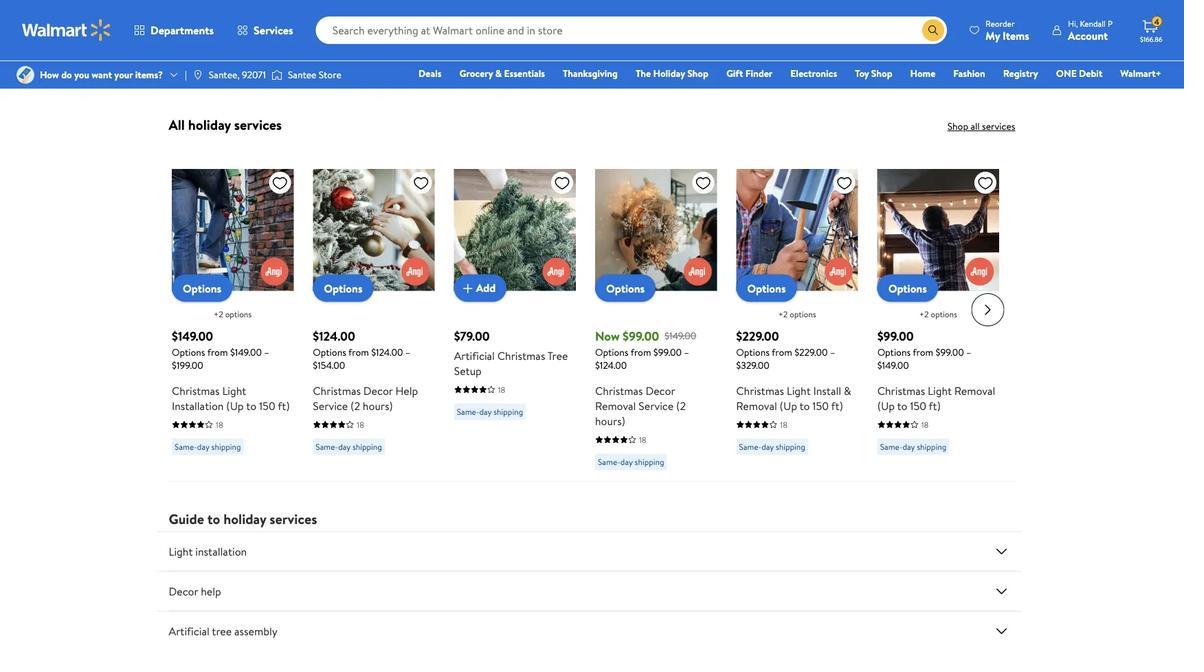 Task type: describe. For each thing, give the bounding box(es) containing it.
hi, kendall p account
[[1068, 18, 1113, 43]]

holiday
[[653, 67, 685, 80]]

product group containing $124.00
[[313, 142, 435, 476]]

now
[[595, 327, 620, 345]]

product group containing $229.00
[[736, 142, 858, 476]]

ft) for $99.00
[[929, 398, 941, 413]]

92071
[[242, 68, 266, 81]]

– inside now $99.00 $149.00 options from $99.00 – $124.00
[[684, 345, 689, 359]]

options for $229.00
[[789, 309, 816, 320]]

same- down installation
[[174, 441, 197, 453]]

add to favorites list, christmas light install & removal (up to 150 ft) image
[[836, 175, 853, 192]]

my
[[986, 28, 1000, 43]]

shipping down christmas decor help service (2 hours) on the bottom left of page
[[352, 441, 382, 453]]

0 horizontal spatial decor
[[169, 584, 198, 599]]

Walmart Site-Wide search field
[[316, 16, 947, 44]]

hours) for $99.00
[[595, 413, 625, 428]]

services button
[[226, 14, 305, 47]]

day down installation
[[197, 441, 209, 453]]

hi,
[[1068, 18, 1078, 29]]

options link for $99.00
[[877, 275, 938, 302]]

18 down christmas light removal (up to 150 ft)
[[921, 419, 929, 431]]

gift
[[727, 67, 743, 80]]

artificial tree assembly image
[[994, 623, 1010, 640]]

$79.00
[[454, 327, 490, 345]]

santee
[[288, 68, 317, 81]]

$79.00 artificial christmas tree setup
[[454, 327, 568, 378]]

setup
[[454, 363, 481, 378]]

(up for $99.00
[[877, 398, 895, 413]]

installation
[[172, 398, 223, 413]]

ft) inside christmas light install & removal (up to 150 ft)
[[831, 398, 843, 413]]

christmas for christmas light removal (up to 150 ft)
[[877, 383, 925, 398]]

same- down christmas light install & removal (up to 150 ft)
[[739, 441, 761, 453]]

options for $99.00
[[931, 309, 957, 320]]

finder
[[746, 67, 773, 80]]

the
[[636, 67, 651, 80]]

add to favorites list, christmas light installation (up to 150 ft) image
[[271, 175, 288, 192]]

christmas light install & removal (up to 150 ft) image
[[736, 169, 858, 291]]

shipping down christmas light installation (up to 150 ft)
[[211, 441, 241, 453]]

one debit
[[1056, 67, 1103, 80]]

christmas decor removal service (2 hours)
[[595, 383, 686, 428]]

all
[[971, 120, 980, 133]]

thanksgiving
[[563, 67, 618, 80]]

18 down christmas decor help service (2 hours) on the bottom left of page
[[357, 419, 364, 431]]

search icon image
[[928, 25, 939, 36]]

one debit link
[[1050, 66, 1109, 81]]

installation
[[195, 544, 247, 559]]

|
[[185, 68, 187, 81]]

how
[[40, 68, 59, 81]]

+2 options for $149.00
[[214, 309, 251, 320]]

light installation image
[[994, 543, 1010, 560]]

0 horizontal spatial artificial
[[169, 624, 210, 639]]

the holiday shop
[[636, 67, 709, 80]]

product group containing now $99.00
[[595, 142, 717, 476]]

removal for christmas light removal (up to 150 ft)
[[954, 383, 995, 398]]

$149.00 inside now $99.00 $149.00 options from $99.00 – $124.00
[[664, 329, 696, 343]]

now $99.00 $149.00 options from $99.00 – $124.00
[[595, 327, 696, 372]]

essentials
[[504, 67, 545, 80]]

christmas for christmas light installation (up to 150 ft)
[[172, 383, 219, 398]]

artificial tree assembly
[[169, 624, 278, 639]]

decor for $99.00
[[645, 383, 675, 398]]

deals link
[[413, 66, 448, 81]]

$99.00 options from $99.00 – $149.00
[[877, 327, 971, 372]]

$149.00 options from $149.00 – $199.00
[[172, 327, 269, 372]]

holidays
[[577, 28, 620, 45]]

fashion link
[[948, 66, 992, 81]]

all
[[169, 115, 185, 134]]

store
[[319, 68, 341, 81]]

add to favorites list, christmas light removal (up to 150 ft) image
[[977, 175, 994, 192]]

christmas light installation (up to 150 ft) image
[[172, 169, 293, 291]]

 image for santee, 92071
[[192, 69, 203, 80]]

$166.86
[[1140, 34, 1163, 44]]

to inside christmas light install & removal (up to 150 ft)
[[799, 398, 810, 413]]

toy shop link
[[849, 66, 899, 81]]

services for shop all services
[[982, 120, 1016, 133]]

0 horizontal spatial shop
[[688, 67, 709, 80]]

+2 options for $99.00
[[919, 309, 957, 320]]

same- down christmas decor help service (2 hours) on the bottom left of page
[[315, 441, 338, 453]]

options inside $149.00 options from $149.00 – $199.00
[[172, 345, 205, 359]]

light for $99.00
[[928, 383, 952, 398]]

options up $124.00 options from $124.00 – $154.00
[[324, 281, 362, 296]]

brighten your holidays hassle-free.
[[500, 28, 684, 45]]

$154.00
[[313, 359, 345, 372]]

150 for $149.00
[[259, 398, 275, 413]]

options inside now $99.00 $149.00 options from $99.00 – $124.00
[[595, 345, 628, 359]]

christmas inside $79.00 artificial christmas tree setup
[[497, 348, 545, 363]]

add
[[476, 281, 495, 296]]

– for $229.00
[[830, 345, 835, 359]]

decor help image
[[994, 583, 1010, 600]]

$329.00
[[736, 359, 769, 372]]

electronics
[[791, 67, 837, 80]]

gift finder link
[[720, 66, 779, 81]]

tree
[[212, 624, 232, 639]]

options link for $229.00
[[736, 275, 797, 302]]

+2 for $99.00
[[919, 309, 929, 320]]

christmas light install & removal (up to 150 ft)
[[736, 383, 851, 413]]

– for $149.00
[[264, 345, 269, 359]]

removal for christmas decor removal service (2 hours)
[[595, 398, 636, 413]]

from for $229.00
[[772, 345, 792, 359]]

shipping down christmas decor removal service (2 hours)
[[635, 456, 664, 468]]

hassle-
[[623, 28, 659, 45]]

add button
[[454, 275, 506, 302]]

christmas for christmas decor help service (2 hours)
[[313, 383, 361, 398]]

p
[[1108, 18, 1113, 29]]

assembly
[[234, 624, 278, 639]]

help
[[395, 383, 418, 398]]

1 horizontal spatial shop
[[872, 67, 893, 80]]

items?
[[135, 68, 163, 81]]

christmas decor help service (2 hours)
[[313, 383, 418, 413]]

want
[[92, 68, 112, 81]]

kendall
[[1080, 18, 1106, 29]]

install
[[813, 383, 841, 398]]

options inside $124.00 options from $124.00 – $154.00
[[313, 345, 346, 359]]

day down christmas light install & removal (up to 150 ft)
[[761, 441, 774, 453]]

0 vertical spatial holiday
[[188, 115, 231, 134]]

how do you want your items?
[[40, 68, 163, 81]]

$149.00 inside the $99.00 options from $99.00 – $149.00
[[877, 359, 909, 372]]

free.
[[659, 28, 684, 45]]

ft) for $149.00
[[277, 398, 290, 413]]

account
[[1068, 28, 1108, 43]]

one
[[1056, 67, 1077, 80]]

+2 for $149.00
[[214, 309, 223, 320]]

Search search field
[[316, 16, 947, 44]]

product group containing $149.00
[[172, 142, 293, 476]]

shipping down christmas light removal (up to 150 ft)
[[917, 441, 946, 453]]

walmart image
[[22, 19, 111, 41]]

deals
[[419, 67, 442, 80]]

to right guide
[[207, 510, 220, 529]]

help
[[201, 584, 221, 599]]

same-day shipping down christmas decor removal service (2 hours)
[[598, 456, 664, 468]]

same-day shipping down christmas light removal (up to 150 ft)
[[880, 441, 946, 453]]

4
[[1155, 16, 1160, 27]]

18 down $79.00 artificial christmas tree setup
[[498, 384, 505, 395]]

debit
[[1079, 67, 1103, 80]]

shipping down $79.00 artificial christmas tree setup
[[493, 406, 523, 418]]

walmart+
[[1121, 67, 1162, 80]]

registry
[[1003, 67, 1039, 80]]

$124.00 options from $124.00 – $154.00
[[313, 327, 410, 372]]

home
[[911, 67, 936, 80]]

santee,
[[209, 68, 240, 81]]

(2 for $99.00
[[676, 398, 686, 413]]

christmas for christmas decor removal service (2 hours)
[[595, 383, 643, 398]]

christmas light installation (up to 150 ft)
[[172, 383, 290, 413]]

day down christmas decor removal service (2 hours)
[[620, 456, 633, 468]]



Task type: locate. For each thing, give the bounding box(es) containing it.
options link up $149.00 options from $149.00 – $199.00
[[172, 275, 232, 302]]

4 options link from the left
[[736, 275, 797, 302]]

1 horizontal spatial ft)
[[831, 398, 843, 413]]

brighten
[[500, 28, 547, 45]]

shop right toy
[[872, 67, 893, 80]]

options up "now"
[[606, 281, 645, 296]]

your
[[550, 28, 574, 45], [114, 68, 133, 81]]

2 horizontal spatial decor
[[645, 383, 675, 398]]

ft) inside christmas light installation (up to 150 ft)
[[277, 398, 290, 413]]

– up help
[[405, 345, 410, 359]]

(2 down now $99.00 $149.00 options from $99.00 – $124.00
[[676, 398, 686, 413]]

1 horizontal spatial 150
[[812, 398, 829, 413]]

options link
[[172, 275, 232, 302], [313, 275, 373, 302], [595, 275, 656, 302], [736, 275, 797, 302], [877, 275, 938, 302]]

same- down christmas decor removal service (2 hours)
[[598, 456, 620, 468]]

light for $149.00
[[222, 383, 246, 398]]

18 down christmas light install & removal (up to 150 ft)
[[780, 419, 787, 431]]

to inside christmas light installation (up to 150 ft)
[[246, 398, 256, 413]]

$124.00 up help
[[371, 345, 403, 359]]

1 horizontal spatial options
[[789, 309, 816, 320]]

$229.00
[[736, 327, 779, 345], [794, 345, 828, 359]]

items
[[1003, 28, 1030, 43]]

2 (up from the left
[[780, 398, 797, 413]]

from inside $149.00 options from $149.00 – $199.00
[[207, 345, 228, 359]]

shop left all
[[948, 120, 969, 133]]

same-day shipping down christmas decor help service (2 hours) on the bottom left of page
[[315, 441, 382, 453]]

decor help
[[169, 584, 221, 599]]

3 from from the left
[[630, 345, 651, 359]]

same-day shipping down installation
[[174, 441, 241, 453]]

christmas down the $99.00 options from $99.00 – $149.00
[[877, 383, 925, 398]]

5 options link from the left
[[877, 275, 938, 302]]

+2 for $229.00
[[778, 309, 787, 320]]

18 down installation
[[216, 419, 223, 431]]

your right want
[[114, 68, 133, 81]]

options up the $99.00 options from $99.00 – $149.00
[[931, 309, 957, 320]]

$124.00 inside now $99.00 $149.00 options from $99.00 – $124.00
[[595, 359, 627, 372]]

(up right install
[[877, 398, 895, 413]]

removal down now $99.00 $149.00 options from $99.00 – $124.00
[[595, 398, 636, 413]]

light installation
[[169, 544, 247, 559]]

shop all services
[[948, 120, 1016, 133]]

options link up "now"
[[595, 275, 656, 302]]

1 options link from the left
[[172, 275, 232, 302]]

2 service from the left
[[638, 398, 673, 413]]

options link for $149.00
[[172, 275, 232, 302]]

options up christmas light install & removal (up to 150 ft)
[[736, 345, 769, 359]]

1 horizontal spatial $229.00
[[794, 345, 828, 359]]

from right $329.00
[[772, 345, 792, 359]]

options up installation
[[172, 345, 205, 359]]

from for $99.00
[[913, 345, 933, 359]]

add to cart image
[[459, 280, 476, 297]]

removal
[[954, 383, 995, 398], [595, 398, 636, 413], [736, 398, 777, 413]]

from inside $124.00 options from $124.00 – $154.00
[[348, 345, 369, 359]]

hours) for options
[[363, 398, 393, 413]]

from for $124.00
[[348, 345, 369, 359]]

gift finder
[[727, 67, 773, 80]]

+2 options up "$229.00 options from $229.00 – $329.00"
[[778, 309, 816, 320]]

light inside christmas light removal (up to 150 ft)
[[928, 383, 952, 398]]

next slide for product carousel list image
[[972, 294, 1005, 327]]

your left holidays
[[550, 28, 574, 45]]

1 vertical spatial your
[[114, 68, 133, 81]]

(up inside christmas light installation (up to 150 ft)
[[226, 398, 243, 413]]

18 down christmas decor removal service (2 hours)
[[639, 434, 646, 446]]

6 product group from the left
[[877, 142, 999, 476]]

1 horizontal spatial your
[[550, 28, 574, 45]]

2 options link from the left
[[313, 275, 373, 302]]

toy shop
[[855, 67, 893, 80]]

christmas for christmas light install & removal (up to 150 ft)
[[736, 383, 784, 398]]

guide to holiday services
[[169, 510, 317, 529]]

+2 up $149.00 options from $149.00 – $199.00
[[214, 309, 223, 320]]

0 horizontal spatial  image
[[16, 66, 34, 84]]

1 +2 from the left
[[214, 309, 223, 320]]

$199.00
[[172, 359, 203, 372]]

1 horizontal spatial +2
[[778, 309, 787, 320]]

2 horizontal spatial removal
[[954, 383, 995, 398]]

artificial down $79.00
[[454, 348, 495, 363]]

3 +2 options from the left
[[919, 309, 957, 320]]

registry link
[[997, 66, 1045, 81]]

$124.00 up $154.00
[[313, 327, 355, 345]]

add to favorites list, artificial christmas tree setup image
[[554, 175, 570, 192]]

from inside now $99.00 $149.00 options from $99.00 – $124.00
[[630, 345, 651, 359]]

4 from from the left
[[772, 345, 792, 359]]

light inside christmas light installation (up to 150 ft)
[[222, 383, 246, 398]]

christmas light removal (up to 150 ft)
[[877, 383, 995, 413]]

150
[[259, 398, 275, 413], [812, 398, 829, 413], [910, 398, 926, 413]]

+2 up the $99.00 options from $99.00 – $149.00
[[919, 309, 929, 320]]

+2 options up $149.00 options from $149.00 – $199.00
[[214, 309, 251, 320]]

light down guide
[[169, 544, 193, 559]]

(2
[[350, 398, 360, 413], [676, 398, 686, 413]]

– inside the $99.00 options from $99.00 – $149.00
[[966, 345, 971, 359]]

santee, 92071
[[209, 68, 266, 81]]

decor for options
[[363, 383, 393, 398]]

0 horizontal spatial your
[[114, 68, 133, 81]]

reorder my items
[[986, 18, 1030, 43]]

– up install
[[830, 345, 835, 359]]

grocery & essentials
[[460, 67, 545, 80]]

christmas decor removal service (2 hours) image
[[595, 169, 717, 291]]

1 horizontal spatial artificial
[[454, 348, 495, 363]]

options link up "$229.00 options from $229.00 – $329.00"
[[736, 275, 797, 302]]

1 horizontal spatial (up
[[780, 398, 797, 413]]

options link up the $99.00 options from $99.00 – $149.00
[[877, 275, 938, 302]]

to right installation
[[246, 398, 256, 413]]

0 horizontal spatial +2 options
[[214, 309, 251, 320]]

1 service from the left
[[313, 398, 348, 413]]

removal inside christmas light removal (up to 150 ft)
[[954, 383, 995, 398]]

1 (2 from the left
[[350, 398, 360, 413]]

christmas down now $99.00 $149.00 options from $99.00 – $124.00
[[595, 383, 643, 398]]

1 150 from the left
[[259, 398, 275, 413]]

(2 inside christmas decor removal service (2 hours)
[[676, 398, 686, 413]]

1 ft) from the left
[[277, 398, 290, 413]]

1 +2 options from the left
[[214, 309, 251, 320]]

&
[[495, 67, 502, 80], [844, 383, 851, 398]]

service
[[313, 398, 348, 413], [638, 398, 673, 413]]

decor inside christmas decor removal service (2 hours)
[[645, 383, 675, 398]]

from for $149.00
[[207, 345, 228, 359]]

electronics link
[[785, 66, 844, 81]]

grocery
[[460, 67, 493, 80]]

150 inside christmas light install & removal (up to 150 ft)
[[812, 398, 829, 413]]

150 for $99.00
[[910, 398, 926, 413]]

1 vertical spatial &
[[844, 383, 851, 398]]

0 horizontal spatial $124.00
[[313, 327, 355, 345]]

1 horizontal spatial +2 options
[[778, 309, 816, 320]]

shipping
[[493, 406, 523, 418], [211, 441, 241, 453], [352, 441, 382, 453], [776, 441, 805, 453], [917, 441, 946, 453], [635, 456, 664, 468]]

4 product group from the left
[[595, 142, 717, 476]]

you
[[74, 68, 89, 81]]

(2 inside christmas decor help service (2 hours)
[[350, 398, 360, 413]]

options inside the $99.00 options from $99.00 – $149.00
[[877, 345, 911, 359]]

– inside $124.00 options from $124.00 – $154.00
[[405, 345, 410, 359]]

day down christmas light removal (up to 150 ft)
[[903, 441, 915, 453]]

to inside christmas light removal (up to 150 ft)
[[897, 398, 907, 413]]

options for $149.00
[[225, 309, 251, 320]]

holiday
[[188, 115, 231, 134], [224, 510, 266, 529]]

same-
[[457, 406, 479, 418], [174, 441, 197, 453], [315, 441, 338, 453], [739, 441, 761, 453], [880, 441, 903, 453], [598, 456, 620, 468]]

day down christmas decor help service (2 hours) on the bottom left of page
[[338, 441, 350, 453]]

$229.00 options from $229.00 – $329.00
[[736, 327, 835, 372]]

0 horizontal spatial hours)
[[363, 398, 393, 413]]

enjoy angi's flat-rate pricing. brighten your holidays hassle-free image
[[180, 0, 1005, 83]]

0 horizontal spatial options
[[225, 309, 251, 320]]

– for $99.00
[[966, 345, 971, 359]]

3 ft) from the left
[[929, 398, 941, 413]]

christmas inside christmas light removal (up to 150 ft)
[[877, 383, 925, 398]]

holiday right all
[[188, 115, 231, 134]]

2 product group from the left
[[313, 142, 435, 476]]

departments
[[151, 23, 214, 38]]

& right install
[[844, 383, 851, 398]]

artificial inside $79.00 artificial christmas tree setup
[[454, 348, 495, 363]]

1 vertical spatial $229.00
[[794, 345, 828, 359]]

0 vertical spatial artificial
[[454, 348, 495, 363]]

shop all services link
[[948, 120, 1016, 133]]

1 product group from the left
[[172, 142, 293, 476]]

light inside christmas light install & removal (up to 150 ft)
[[787, 383, 811, 398]]

– up christmas light removal (up to 150 ft)
[[966, 345, 971, 359]]

0 horizontal spatial &
[[495, 67, 502, 80]]

artificial
[[454, 348, 495, 363], [169, 624, 210, 639]]

shipping down christmas light install & removal (up to 150 ft)
[[776, 441, 805, 453]]

(2 left help
[[350, 398, 360, 413]]

2 horizontal spatial +2 options
[[919, 309, 957, 320]]

from up christmas decor removal service (2 hours)
[[630, 345, 651, 359]]

1 from from the left
[[207, 345, 228, 359]]

2 options from the left
[[789, 309, 816, 320]]

2 horizontal spatial ft)
[[929, 398, 941, 413]]

– inside $149.00 options from $149.00 – $199.00
[[264, 345, 269, 359]]

product group
[[172, 142, 293, 476], [313, 142, 435, 476], [454, 142, 576, 476], [595, 142, 717, 476], [736, 142, 858, 476], [877, 142, 999, 476]]

add to favorites list, christmas decor help service (2 hours) image
[[413, 175, 429, 192]]

options down "now"
[[595, 345, 628, 359]]

– left $329.00
[[684, 345, 689, 359]]

0 horizontal spatial service
[[313, 398, 348, 413]]

0 horizontal spatial 150
[[259, 398, 275, 413]]

christmas light removal (up to 150 ft) image
[[877, 169, 999, 291]]

from right $154.00
[[348, 345, 369, 359]]

5 from from the left
[[913, 345, 933, 359]]

0 horizontal spatial removal
[[595, 398, 636, 413]]

1 (up from the left
[[226, 398, 243, 413]]

christmas inside christmas decor help service (2 hours)
[[313, 383, 361, 398]]

1 horizontal spatial $124.00
[[371, 345, 403, 359]]

departments button
[[122, 14, 226, 47]]

0 horizontal spatial ft)
[[277, 398, 290, 413]]

+2 up "$229.00 options from $229.00 – $329.00"
[[778, 309, 787, 320]]

0 vertical spatial $229.00
[[736, 327, 779, 345]]

christmas down $329.00
[[736, 383, 784, 398]]

decor inside christmas decor help service (2 hours)
[[363, 383, 393, 398]]

options up $149.00 options from $149.00 – $199.00
[[183, 281, 221, 296]]

walmart+ link
[[1115, 66, 1168, 81]]

light down $149.00 options from $149.00 – $199.00
[[222, 383, 246, 398]]

– for $124.00
[[405, 345, 410, 359]]

christmas inside christmas decor removal service (2 hours)
[[595, 383, 643, 398]]

+2 options up the $99.00 options from $99.00 – $149.00
[[919, 309, 957, 320]]

2 from from the left
[[348, 345, 369, 359]]

same-day shipping
[[457, 406, 523, 418], [174, 441, 241, 453], [315, 441, 382, 453], [739, 441, 805, 453], [880, 441, 946, 453], [598, 456, 664, 468]]

christmas down $154.00
[[313, 383, 361, 398]]

same- down setup
[[457, 406, 479, 418]]

all holiday services
[[169, 115, 282, 134]]

decor
[[363, 383, 393, 398], [645, 383, 675, 398], [169, 584, 198, 599]]

christmas decor help service (2 hours) image
[[313, 169, 435, 291]]

5 product group from the left
[[736, 142, 858, 476]]

1 horizontal spatial hours)
[[595, 413, 625, 428]]

same-day shipping down setup
[[457, 406, 523, 418]]

product group containing $99.00
[[877, 142, 999, 476]]

options up "$229.00 options from $229.00 – $329.00"
[[789, 309, 816, 320]]

1 horizontal spatial service
[[638, 398, 673, 413]]

from inside the $99.00 options from $99.00 – $149.00
[[913, 345, 933, 359]]

removal inside christmas decor removal service (2 hours)
[[595, 398, 636, 413]]

2 – from the left
[[405, 345, 410, 359]]

hours)
[[363, 398, 393, 413], [595, 413, 625, 428]]

toy
[[855, 67, 869, 80]]

2 horizontal spatial (up
[[877, 398, 895, 413]]

0 horizontal spatial (up
[[226, 398, 243, 413]]

removal inside christmas light install & removal (up to 150 ft)
[[736, 398, 777, 413]]

& inside christmas light install & removal (up to 150 ft)
[[844, 383, 851, 398]]

options up christmas light removal (up to 150 ft)
[[877, 345, 911, 359]]

thanksgiving link
[[557, 66, 624, 81]]

(up inside christmas light install & removal (up to 150 ft)
[[780, 398, 797, 413]]

to
[[246, 398, 256, 413], [799, 398, 810, 413], [897, 398, 907, 413], [207, 510, 220, 529]]

0 horizontal spatial $229.00
[[736, 327, 779, 345]]

5 – from the left
[[966, 345, 971, 359]]

1 horizontal spatial (2
[[676, 398, 686, 413]]

2 +2 options from the left
[[778, 309, 816, 320]]

3 150 from the left
[[910, 398, 926, 413]]

– inside "$229.00 options from $229.00 – $329.00"
[[830, 345, 835, 359]]

do
[[61, 68, 72, 81]]

2 horizontal spatial 150
[[910, 398, 926, 413]]

options link up $124.00 options from $124.00 – $154.00
[[313, 275, 373, 302]]

service inside christmas decor removal service (2 hours)
[[638, 398, 673, 413]]

150 inside christmas light removal (up to 150 ft)
[[910, 398, 926, 413]]

service for $99.00
[[638, 398, 673, 413]]

service down now $99.00 $149.00 options from $99.00 – $124.00
[[638, 398, 673, 413]]

options inside "$229.00 options from $229.00 – $329.00"
[[736, 345, 769, 359]]

tree
[[547, 348, 568, 363]]

1 horizontal spatial decor
[[363, 383, 393, 398]]

to down the $99.00 options from $99.00 – $149.00
[[897, 398, 907, 413]]

 image for how do you want your items?
[[16, 66, 34, 84]]

$229.00 up install
[[794, 345, 828, 359]]

options link for options from $124.00 – $154.00
[[313, 275, 373, 302]]

1 – from the left
[[264, 345, 269, 359]]

christmas inside christmas light installation (up to 150 ft)
[[172, 383, 219, 398]]

from inside "$229.00 options from $229.00 – $329.00"
[[772, 345, 792, 359]]

(up for $149.00
[[226, 398, 243, 413]]

removal down the $99.00 options from $99.00 – $149.00
[[954, 383, 995, 398]]

1 options from the left
[[225, 309, 251, 320]]

0 horizontal spatial (2
[[350, 398, 360, 413]]

1 vertical spatial artificial
[[169, 624, 210, 639]]

(up inside christmas light removal (up to 150 ft)
[[877, 398, 895, 413]]

2 (2 from the left
[[676, 398, 686, 413]]

3 +2 from the left
[[919, 309, 929, 320]]

options link for options from $99.00 – $124.00
[[595, 275, 656, 302]]

hours) inside christmas decor help service (2 hours)
[[363, 398, 393, 413]]

same- down christmas light removal (up to 150 ft)
[[880, 441, 903, 453]]

services for all holiday services
[[234, 115, 282, 134]]

2 horizontal spatial options
[[931, 309, 957, 320]]

3 product group from the left
[[454, 142, 576, 476]]

artificial christmas tree setup image
[[454, 169, 576, 291]]

(up left install
[[780, 398, 797, 413]]

0 vertical spatial your
[[550, 28, 574, 45]]

from right $199.00 in the bottom of the page
[[207, 345, 228, 359]]

& right grocery
[[495, 67, 502, 80]]

product group containing $79.00
[[454, 142, 576, 476]]

+2 options
[[214, 309, 251, 320], [778, 309, 816, 320], [919, 309, 957, 320]]

grocery & essentials link
[[453, 66, 551, 81]]

the holiday shop link
[[630, 66, 715, 81]]

guide
[[169, 510, 204, 529]]

to left install
[[799, 398, 810, 413]]

light for $229.00
[[787, 383, 811, 398]]

$149.00
[[172, 327, 213, 345], [664, 329, 696, 343], [230, 345, 262, 359], [877, 359, 909, 372]]

service for options
[[313, 398, 348, 413]]

same-day shipping down christmas light install & removal (up to 150 ft)
[[739, 441, 805, 453]]

day down setup
[[479, 406, 491, 418]]

1 horizontal spatial removal
[[736, 398, 777, 413]]

2 ft) from the left
[[831, 398, 843, 413]]

 image left "how" on the left of page
[[16, 66, 34, 84]]

 image
[[271, 68, 282, 82]]

ft) inside christmas light removal (up to 150 ft)
[[929, 398, 941, 413]]

santee store
[[288, 68, 341, 81]]

from up christmas light removal (up to 150 ft)
[[913, 345, 933, 359]]

from
[[207, 345, 228, 359], [348, 345, 369, 359], [630, 345, 651, 359], [772, 345, 792, 359], [913, 345, 933, 359]]

(2 for options
[[350, 398, 360, 413]]

(up right installation
[[226, 398, 243, 413]]

service inside christmas decor help service (2 hours)
[[313, 398, 348, 413]]

light left install
[[787, 383, 811, 398]]

services
[[254, 23, 293, 38]]

1 horizontal spatial &
[[844, 383, 851, 398]]

fashion
[[954, 67, 986, 80]]

$124.00 down "now"
[[595, 359, 627, 372]]

3 options link from the left
[[595, 275, 656, 302]]

3 (up from the left
[[877, 398, 895, 413]]

3 – from the left
[[684, 345, 689, 359]]

2 horizontal spatial shop
[[948, 120, 969, 133]]

services
[[234, 115, 282, 134], [982, 120, 1016, 133], [270, 510, 317, 529]]

service down $154.00
[[313, 398, 348, 413]]

150 inside christmas light installation (up to 150 ft)
[[259, 398, 275, 413]]

options up "$229.00 options from $229.00 – $329.00"
[[747, 281, 786, 296]]

christmas inside christmas light install & removal (up to 150 ft)
[[736, 383, 784, 398]]

options up $149.00 options from $149.00 – $199.00
[[225, 309, 251, 320]]

light
[[222, 383, 246, 398], [787, 383, 811, 398], [928, 383, 952, 398], [169, 544, 193, 559]]

4 – from the left
[[830, 345, 835, 359]]

ft)
[[277, 398, 290, 413], [831, 398, 843, 413], [929, 398, 941, 413]]

+2 options for $229.00
[[778, 309, 816, 320]]

removal down $329.00
[[736, 398, 777, 413]]

hours) inside christmas decor removal service (2 hours)
[[595, 413, 625, 428]]

2 150 from the left
[[812, 398, 829, 413]]

 image
[[16, 66, 34, 84], [192, 69, 203, 80]]

options up christmas decor help service (2 hours) on the bottom left of page
[[313, 345, 346, 359]]

options up the $99.00 options from $99.00 – $149.00
[[888, 281, 927, 296]]

artificial left tree
[[169, 624, 210, 639]]

0 horizontal spatial +2
[[214, 309, 223, 320]]

0 vertical spatial &
[[495, 67, 502, 80]]

options
[[225, 309, 251, 320], [789, 309, 816, 320], [931, 309, 957, 320]]

2 horizontal spatial $124.00
[[595, 359, 627, 372]]

2 +2 from the left
[[778, 309, 787, 320]]

christmas down $199.00 in the bottom of the page
[[172, 383, 219, 398]]

2 horizontal spatial +2
[[919, 309, 929, 320]]

3 options from the left
[[931, 309, 957, 320]]

add to favorites list, christmas decor removal service (2 hours) image
[[695, 175, 711, 192]]

christmas left tree
[[497, 348, 545, 363]]

1 vertical spatial holiday
[[224, 510, 266, 529]]

holiday up installation in the left of the page
[[224, 510, 266, 529]]

1 horizontal spatial  image
[[192, 69, 203, 80]]

– up christmas light installation (up to 150 ft)
[[264, 345, 269, 359]]



Task type: vqa. For each thing, say whether or not it's contained in the screenshot.
REMOVAL inside Christmas Decor Removal Service (2 hours)
yes



